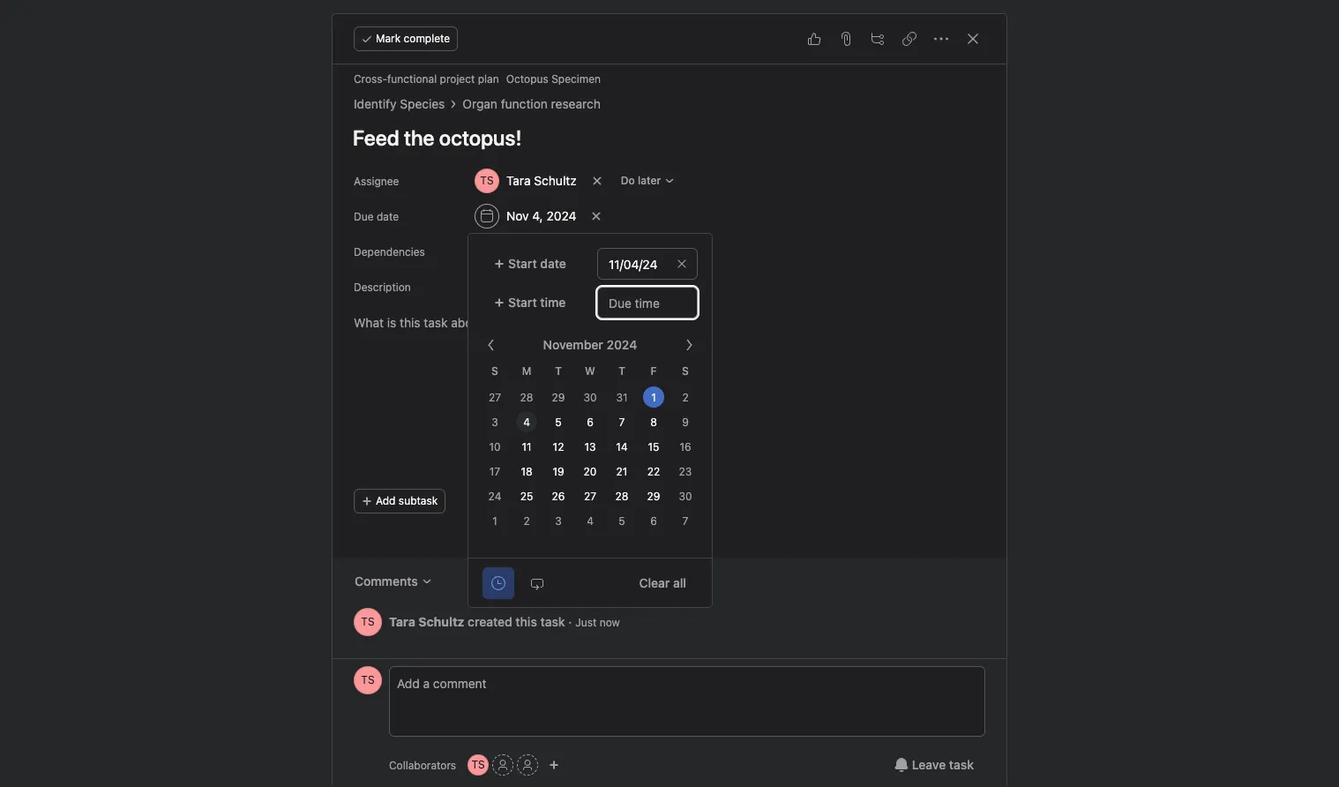 Task type: locate. For each thing, give the bounding box(es) containing it.
date inside button
[[541, 256, 567, 271]]

t up the 31
[[619, 365, 626, 378]]

schultz inside dropdown button
[[534, 173, 577, 188]]

1 vertical spatial date
[[541, 256, 567, 271]]

0 likes. click to like this task image
[[808, 32, 822, 46]]

function
[[501, 96, 548, 111]]

6 down "22"
[[651, 515, 657, 528]]

leave task button
[[883, 749, 986, 781]]

0 vertical spatial 30
[[584, 391, 597, 404]]

add
[[475, 245, 495, 258], [376, 494, 396, 508]]

start inside button
[[508, 256, 537, 271]]

1 horizontal spatial task
[[950, 757, 975, 772]]

0 horizontal spatial 5
[[555, 416, 562, 429]]

complete
[[404, 32, 450, 45]]

30 down 23
[[679, 490, 693, 503]]

task left ·
[[541, 614, 566, 629]]

0 vertical spatial 29
[[552, 391, 565, 404]]

clear all button
[[628, 567, 698, 599]]

s down the next month image
[[682, 365, 689, 378]]

date for start date
[[541, 256, 567, 271]]

1 horizontal spatial 2
[[683, 391, 689, 404]]

tara down comments dropdown button
[[389, 614, 416, 629]]

1 vertical spatial task
[[950, 757, 975, 772]]

do later button
[[613, 169, 683, 193]]

1 vertical spatial 30
[[679, 490, 693, 503]]

start for start time
[[508, 295, 537, 310]]

add time image
[[492, 576, 506, 590]]

22
[[648, 465, 660, 478]]

0 horizontal spatial tara
[[389, 614, 416, 629]]

0 horizontal spatial 1
[[493, 515, 498, 528]]

0 vertical spatial 3
[[492, 416, 499, 429]]

0 horizontal spatial 27
[[489, 391, 501, 404]]

date
[[377, 210, 399, 223], [541, 256, 567, 271]]

previous month image
[[485, 338, 499, 352]]

tara schultz created this task · just now
[[389, 614, 620, 629]]

add left subtask
[[376, 494, 396, 508]]

8
[[651, 416, 657, 429]]

schultz left 'created'
[[419, 614, 465, 629]]

28 down m at the top left of page
[[520, 391, 534, 404]]

1 vertical spatial 27
[[584, 490, 597, 503]]

task inside main content
[[541, 614, 566, 629]]

task
[[541, 614, 566, 629], [950, 757, 975, 772]]

schultz up nov 4, 2024
[[534, 173, 577, 188]]

29
[[552, 391, 565, 404], [648, 490, 661, 503]]

0 vertical spatial 6
[[587, 416, 594, 429]]

20
[[584, 465, 597, 478]]

leave task
[[913, 757, 975, 772]]

1 horizontal spatial schultz
[[534, 173, 577, 188]]

1 horizontal spatial s
[[682, 365, 689, 378]]

6
[[587, 416, 594, 429], [651, 515, 657, 528]]

s
[[492, 365, 499, 378], [682, 365, 689, 378]]

24
[[489, 490, 502, 503]]

mark complete button
[[354, 26, 458, 51]]

dependencies
[[498, 245, 570, 258]]

collaborators
[[389, 759, 456, 772]]

identify species
[[354, 96, 445, 111]]

date for due date
[[377, 210, 399, 223]]

time
[[541, 295, 566, 310]]

t
[[555, 365, 562, 378], [619, 365, 626, 378]]

more actions for this task image
[[935, 32, 949, 46]]

6 up "13"
[[587, 416, 594, 429]]

1 vertical spatial 1
[[493, 515, 498, 528]]

do
[[621, 174, 635, 187]]

27 up the 10 at the bottom left of the page
[[489, 391, 501, 404]]

functional
[[387, 72, 437, 86]]

7
[[619, 416, 625, 429], [683, 515, 689, 528]]

tara up the nov
[[507, 173, 531, 188]]

do later
[[621, 174, 661, 187]]

1 horizontal spatial add
[[475, 245, 495, 258]]

copy task link image
[[903, 32, 917, 46]]

0 horizontal spatial add
[[376, 494, 396, 508]]

0 vertical spatial 28
[[520, 391, 534, 404]]

2 vertical spatial ts
[[472, 758, 485, 772]]

2024 right the 'november'
[[607, 337, 638, 352]]

0 horizontal spatial 29
[[552, 391, 565, 404]]

add subtask image
[[871, 32, 885, 46]]

0 horizontal spatial clear due date image
[[592, 211, 602, 222]]

plan
[[478, 72, 499, 86]]

2 up 9 on the bottom
[[683, 391, 689, 404]]

Due time text field
[[598, 287, 698, 319]]

date inside feed the octopus! 'dialog'
[[377, 210, 399, 223]]

add inside button
[[475, 245, 495, 258]]

1 vertical spatial 4
[[587, 515, 594, 528]]

1 horizontal spatial date
[[541, 256, 567, 271]]

0 horizontal spatial task
[[541, 614, 566, 629]]

description
[[354, 281, 411, 294]]

1 vertical spatial 28
[[616, 490, 629, 503]]

Task Name text field
[[342, 117, 986, 158]]

26
[[552, 490, 565, 503]]

29 down "22"
[[648, 490, 661, 503]]

start date
[[508, 256, 567, 271]]

1 vertical spatial 2024
[[607, 337, 638, 352]]

comments
[[355, 574, 418, 589]]

species
[[400, 96, 445, 111]]

later
[[638, 174, 661, 187]]

1 horizontal spatial 27
[[584, 490, 597, 503]]

0 vertical spatial add
[[475, 245, 495, 258]]

2 start from the top
[[508, 295, 537, 310]]

0 horizontal spatial 2024
[[547, 208, 577, 223]]

add left dependencies
[[475, 245, 495, 258]]

0 horizontal spatial date
[[377, 210, 399, 223]]

27
[[489, 391, 501, 404], [584, 490, 597, 503]]

1 start from the top
[[508, 256, 537, 271]]

1 horizontal spatial 7
[[683, 515, 689, 528]]

1 vertical spatial add
[[376, 494, 396, 508]]

3 down 26
[[555, 515, 562, 528]]

task right the leave
[[950, 757, 975, 772]]

collapse task pane image
[[967, 32, 981, 46]]

11
[[522, 440, 532, 454]]

0 horizontal spatial 4
[[524, 416, 530, 429]]

ts button
[[354, 608, 382, 636], [354, 666, 382, 695], [468, 755, 489, 776]]

4
[[524, 416, 530, 429], [587, 515, 594, 528]]

1 horizontal spatial tara
[[507, 173, 531, 188]]

start
[[508, 256, 537, 271], [508, 295, 537, 310]]

0 vertical spatial start
[[508, 256, 537, 271]]

ts
[[361, 615, 375, 629], [361, 674, 375, 687], [472, 758, 485, 772]]

2
[[683, 391, 689, 404], [524, 515, 530, 528]]

9
[[683, 416, 689, 429]]

start time button
[[483, 287, 583, 319]]

0 vertical spatial 7
[[619, 416, 625, 429]]

0 vertical spatial 5
[[555, 416, 562, 429]]

1 vertical spatial 5
[[619, 515, 626, 528]]

clear due date image
[[592, 211, 602, 222], [677, 259, 688, 269]]

4 down 20
[[587, 515, 594, 528]]

1
[[652, 391, 657, 404], [493, 515, 498, 528]]

27 down 20
[[584, 490, 597, 503]]

0 horizontal spatial schultz
[[419, 614, 465, 629]]

0 horizontal spatial t
[[555, 365, 562, 378]]

3 up the 10 at the bottom left of the page
[[492, 416, 499, 429]]

0 vertical spatial 4
[[524, 416, 530, 429]]

1 up 8
[[652, 391, 657, 404]]

1 horizontal spatial clear due date image
[[677, 259, 688, 269]]

0 vertical spatial task
[[541, 614, 566, 629]]

tara
[[507, 173, 531, 188], [389, 614, 416, 629]]

1 horizontal spatial 5
[[619, 515, 626, 528]]

1 vertical spatial ts
[[361, 674, 375, 687]]

30 down the w
[[584, 391, 597, 404]]

0 horizontal spatial s
[[492, 365, 499, 378]]

5
[[555, 416, 562, 429], [619, 515, 626, 528]]

5 up 12
[[555, 416, 562, 429]]

5 down 21
[[619, 515, 626, 528]]

feed the octopus! dialog
[[333, 14, 1007, 787]]

identify species link
[[354, 94, 445, 114]]

7 down 23
[[683, 515, 689, 528]]

main content
[[333, 64, 1007, 659]]

schultz for tara schultz created this task · just now
[[419, 614, 465, 629]]

2024 right 4, at the left top
[[547, 208, 577, 223]]

1 vertical spatial schultz
[[419, 614, 465, 629]]

tara inside dropdown button
[[507, 173, 531, 188]]

1 horizontal spatial 29
[[648, 490, 661, 503]]

t down the 'november'
[[555, 365, 562, 378]]

add inside button
[[376, 494, 396, 508]]

1 horizontal spatial 3
[[555, 515, 562, 528]]

0 horizontal spatial 30
[[584, 391, 597, 404]]

16
[[680, 440, 692, 454]]

3
[[492, 416, 499, 429], [555, 515, 562, 528]]

1 horizontal spatial 6
[[651, 515, 657, 528]]

0 vertical spatial 2
[[683, 391, 689, 404]]

0 vertical spatial 2024
[[547, 208, 577, 223]]

2 down 25 on the bottom left
[[524, 515, 530, 528]]

m
[[522, 365, 532, 378]]

4 up "11"
[[524, 416, 530, 429]]

1 vertical spatial start
[[508, 295, 537, 310]]

7 down the 31
[[619, 416, 625, 429]]

1 horizontal spatial 30
[[679, 490, 693, 503]]

0 vertical spatial schultz
[[534, 173, 577, 188]]

1 horizontal spatial t
[[619, 365, 626, 378]]

1 vertical spatial 29
[[648, 490, 661, 503]]

clear due date image down "remove assignee" image in the left top of the page
[[592, 211, 602, 222]]

start inside button
[[508, 295, 537, 310]]

0 vertical spatial date
[[377, 210, 399, 223]]

remove assignee image
[[592, 176, 603, 186]]

28
[[520, 391, 534, 404], [616, 490, 629, 503]]

1 vertical spatial tara
[[389, 614, 416, 629]]

14
[[616, 440, 628, 454]]

1 vertical spatial 2
[[524, 515, 530, 528]]

next month image
[[682, 338, 696, 352]]

add dependencies button
[[467, 239, 578, 264]]

comments button
[[343, 566, 444, 598]]

0 vertical spatial 1
[[652, 391, 657, 404]]

clear due date image up due time "text box"
[[677, 259, 688, 269]]

29 up 12
[[552, 391, 565, 404]]

1 down 24
[[493, 515, 498, 528]]

0 horizontal spatial 6
[[587, 416, 594, 429]]

1 vertical spatial clear due date image
[[677, 259, 688, 269]]

s down previous month icon
[[492, 365, 499, 378]]

schultz
[[534, 173, 577, 188], [419, 614, 465, 629]]

10
[[489, 440, 501, 454]]

0 horizontal spatial 3
[[492, 416, 499, 429]]

start for start date
[[508, 256, 537, 271]]

18
[[521, 465, 533, 478]]

13
[[585, 440, 596, 454]]

0 vertical spatial tara
[[507, 173, 531, 188]]

nov 4, 2024 button
[[467, 200, 585, 232]]

30
[[584, 391, 597, 404], [679, 490, 693, 503]]

1 horizontal spatial 1
[[652, 391, 657, 404]]

1 vertical spatial 3
[[555, 515, 562, 528]]

28 down 21
[[616, 490, 629, 503]]



Task type: vqa. For each thing, say whether or not it's contained in the screenshot.


Task type: describe. For each thing, give the bounding box(es) containing it.
organ function research
[[463, 96, 601, 111]]

·
[[569, 614, 572, 629]]

all
[[674, 575, 687, 590]]

17
[[490, 465, 501, 478]]

octopus specimen link
[[506, 72, 601, 86]]

4,
[[533, 208, 544, 223]]

start date button
[[483, 248, 583, 280]]

organ
[[463, 96, 498, 111]]

this
[[516, 614, 537, 629]]

25
[[521, 490, 533, 503]]

f
[[651, 365, 657, 378]]

2 vertical spatial ts button
[[468, 755, 489, 776]]

0 horizontal spatial 7
[[619, 416, 625, 429]]

dependencies
[[354, 245, 425, 259]]

schultz for tara schultz
[[534, 173, 577, 188]]

1 vertical spatial ts button
[[354, 666, 382, 695]]

assignee
[[354, 175, 399, 188]]

tara schultz
[[507, 173, 577, 188]]

31
[[617, 391, 628, 404]]

leave
[[913, 757, 946, 772]]

cross-
[[354, 72, 387, 86]]

nov 4, 2024
[[507, 208, 577, 223]]

octopus
[[506, 72, 549, 86]]

now
[[600, 616, 620, 629]]

1 s from the left
[[492, 365, 499, 378]]

15
[[648, 440, 660, 454]]

0 vertical spatial 27
[[489, 391, 501, 404]]

main content containing identify species
[[333, 64, 1007, 659]]

clear all
[[640, 575, 687, 590]]

1 vertical spatial 6
[[651, 515, 657, 528]]

23
[[679, 465, 692, 478]]

0 horizontal spatial 28
[[520, 391, 534, 404]]

attachments: add a file to this task, feed the octopus! image
[[839, 32, 854, 46]]

organ function research link
[[463, 94, 601, 114]]

add subtask button
[[354, 489, 446, 514]]

0 vertical spatial clear due date image
[[592, 211, 602, 222]]

add dependencies
[[475, 245, 570, 258]]

mark
[[376, 32, 401, 45]]

19
[[553, 465, 565, 478]]

add for add dependencies
[[475, 245, 495, 258]]

november
[[543, 337, 604, 352]]

21
[[617, 465, 628, 478]]

identify
[[354, 96, 397, 111]]

0 horizontal spatial 2
[[524, 515, 530, 528]]

add or remove collaborators image
[[549, 760, 560, 771]]

start time
[[508, 295, 566, 310]]

set to repeat image
[[531, 576, 545, 590]]

1 t from the left
[[555, 365, 562, 378]]

specimen
[[552, 72, 601, 86]]

2 s from the left
[[682, 365, 689, 378]]

1 horizontal spatial 2024
[[607, 337, 638, 352]]

2 t from the left
[[619, 365, 626, 378]]

tara for tara schultz
[[507, 173, 531, 188]]

0 vertical spatial ts
[[361, 615, 375, 629]]

12
[[553, 440, 564, 454]]

w
[[585, 365, 596, 378]]

0 vertical spatial ts button
[[354, 608, 382, 636]]

cross-functional project plan octopus specimen
[[354, 72, 601, 86]]

cross-functional project plan link
[[354, 72, 499, 86]]

nov
[[507, 208, 529, 223]]

november 2024 button
[[532, 329, 667, 361]]

1 vertical spatial 7
[[683, 515, 689, 528]]

clear
[[640, 575, 670, 590]]

Due date text field
[[598, 248, 698, 280]]

mark complete
[[376, 32, 450, 45]]

due
[[354, 210, 374, 223]]

created
[[468, 614, 513, 629]]

tara for tara schultz created this task · just now
[[389, 614, 416, 629]]

add subtask
[[376, 494, 438, 508]]

tara schultz button
[[467, 165, 585, 197]]

1 horizontal spatial 4
[[587, 515, 594, 528]]

subtask
[[399, 494, 438, 508]]

project
[[440, 72, 475, 86]]

task inside button
[[950, 757, 975, 772]]

november 2024
[[543, 337, 638, 352]]

research
[[551, 96, 601, 111]]

1 horizontal spatial 28
[[616, 490, 629, 503]]

due date
[[354, 210, 399, 223]]

add for add subtask
[[376, 494, 396, 508]]

just
[[576, 616, 597, 629]]

tara schultz link
[[389, 614, 465, 629]]

2024 inside feed the octopus! 'dialog'
[[547, 208, 577, 223]]



